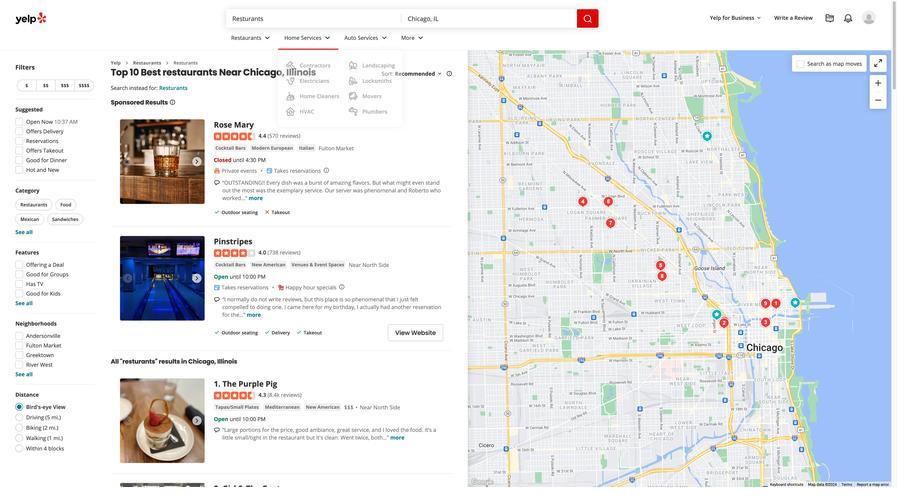 Task type: describe. For each thing, give the bounding box(es) containing it.
next image for rose mary
[[192, 157, 202, 166]]

1 vertical spatial 16 info v2 image
[[170, 99, 176, 105]]

for inside the ""large portions for the price, good ambiance, great service, and i loved the food. it's a little small/tight in the restaurant but it's clean. went twice, both…""
[[262, 427, 270, 434]]

$$$$
[[79, 82, 89, 89]]

restaurants for restaurants button
[[20, 202, 47, 208]]

filters
[[15, 63, 35, 71]]

outdoor for takeout
[[222, 209, 241, 216]]

a for report a map error
[[870, 483, 872, 487]]

the
[[223, 379, 237, 390]]

yelp link
[[111, 60, 121, 66]]

for down offers takeout
[[41, 157, 49, 164]]

16 private events v2 image
[[214, 168, 220, 174]]

24 chevron down v2 image for home services
[[323, 33, 332, 42]]

search for search as map moves
[[808, 60, 825, 67]]

group containing category
[[14, 187, 95, 236]]

1 see all button from the top
[[15, 229, 33, 236]]

our
[[325, 187, 335, 194]]

24 chevron down v2 image for more
[[416, 33, 426, 42]]

0 vertical spatial north
[[363, 262, 377, 269]]

0 vertical spatial 16 takes reservations v2 image
[[266, 168, 273, 174]]

cocktail bars link for pinstripes
[[214, 261, 247, 269]]

good for groups
[[26, 271, 69, 278]]

american for the left new american link
[[263, 262, 286, 268]]

2 vertical spatial until
[[230, 416, 241, 423]]

outdoor seating for delivery
[[222, 330, 258, 336]]

1 horizontal spatial was
[[294, 179, 303, 186]]

instead
[[129, 84, 148, 92]]

mary
[[234, 119, 254, 130]]

0 horizontal spatial new american link
[[250, 261, 287, 269]]

10:37
[[54, 118, 68, 125]]

write a review link
[[772, 11, 816, 25]]

4
[[44, 445, 47, 453]]

(1
[[47, 435, 52, 442]]

burst
[[309, 179, 322, 186]]

might
[[396, 179, 411, 186]]

biking
[[26, 424, 41, 432]]

$ button
[[17, 80, 36, 91]]

great
[[337, 427, 350, 434]]

ambiance,
[[310, 427, 336, 434]]

i left just
[[397, 296, 398, 303]]

but inside '"i normally do not write reviews, but this place is so phenomenal that i just felt compelled to doing one. i came here for my birthday, i actually had another reservation for the…"'
[[305, 296, 313, 303]]

twice,
[[355, 434, 370, 442]]

category
[[15, 187, 39, 194]]

closed until 4:30 pm
[[214, 156, 266, 164]]

fulton market inside group
[[26, 342, 61, 349]]

phenomenal inside '"i normally do not write reviews, but this place is so phenomenal that i just felt compelled to doing one. i came here for my birthday, i actually had another reservation for the…"'
[[352, 296, 384, 303]]

search image
[[583, 14, 593, 23]]

terms link
[[842, 483, 853, 487]]

hot and new
[[26, 166, 59, 174]]

and inside group
[[37, 166, 46, 174]]

takeout for 16 close v2 icon on the left top
[[272, 209, 290, 216]]

flavors.
[[353, 179, 371, 186]]

of
[[324, 179, 329, 186]]

0 vertical spatial resturants
[[174, 60, 198, 66]]

0 vertical spatial fulton
[[319, 145, 335, 152]]

distance
[[15, 391, 39, 399]]

restaurant
[[279, 434, 305, 442]]

slideshow element for pinstripes
[[120, 236, 205, 321]]

the left food.
[[401, 427, 409, 434]]

that
[[385, 296, 396, 303]]

address, neighborhood, city, state or zip text field
[[402, 9, 577, 28]]

business categories element
[[225, 28, 876, 50]]

bars for pinstripes
[[235, 262, 246, 268]]

mi.) for driving (5 mi.)
[[51, 414, 61, 421]]

good for good for dinner
[[26, 157, 40, 164]]

1 vertical spatial view
[[53, 404, 65, 411]]

24 chevron down v2 image for restaurants
[[263, 33, 272, 42]]

market inside group
[[43, 342, 61, 349]]

food
[[60, 202, 71, 208]]

the purple pig image
[[769, 296, 784, 312]]

outdoor for delivery
[[222, 330, 241, 336]]

compelled
[[222, 304, 249, 311]]

i right one.
[[285, 304, 286, 311]]

2 vertical spatial more link
[[390, 434, 405, 442]]

2 vertical spatial reviews)
[[281, 392, 302, 399]]

restaurants
[[163, 66, 217, 79]]

error
[[881, 483, 889, 487]]

spaces
[[329, 262, 344, 268]]

pinstripes image
[[788, 296, 803, 311]]

google image
[[470, 478, 495, 488]]

16 checkmark v2 image for outdoor seating
[[214, 330, 220, 336]]

view website link
[[388, 325, 443, 342]]

reservation
[[413, 304, 442, 311]]

1 . the purple pig
[[214, 379, 277, 390]]

previous image for 4.0 (738 reviews)
[[123, 274, 132, 283]]

1 horizontal spatial 16 info v2 image
[[446, 71, 453, 77]]

1 vertical spatial new american link
[[304, 404, 341, 411]]

$$$ button
[[55, 80, 74, 91]]

shortcuts
[[788, 483, 804, 487]]

4.3 (8.4k reviews)
[[259, 392, 302, 399]]

cocktail bars button for pinstripes
[[214, 261, 247, 269]]

1 horizontal spatial side
[[390, 404, 400, 411]]

16 chevron down v2 image for yelp for business
[[756, 15, 762, 21]]

good for dinner
[[26, 157, 67, 164]]

16 happy hour specials v2 image
[[278, 285, 284, 291]]

best
[[141, 66, 161, 79]]

happy hour specials
[[286, 284, 337, 291]]

4 star rating image
[[214, 250, 256, 257]]

slideshow element for rose mary
[[120, 119, 205, 204]]

venues
[[292, 262, 309, 268]]

1 see all from the top
[[15, 229, 33, 236]]

seating for takeout
[[242, 209, 258, 216]]

mi.) for biking (2 mi.)
[[49, 424, 58, 432]]

takes for left 16 takes reservations v2 icon
[[222, 284, 236, 291]]

video vortex image
[[700, 129, 715, 144]]

results
[[145, 98, 168, 107]]

within
[[26, 445, 42, 453]]

more for rose mary
[[249, 194, 263, 202]]

little
[[222, 434, 233, 442]]

even
[[412, 179, 424, 186]]

0 horizontal spatial 16 takes reservations v2 image
[[214, 285, 220, 291]]

good for good for kids
[[26, 290, 40, 297]]

restaurants button
[[15, 199, 52, 211]]

open for filters
[[26, 118, 40, 125]]

new for bottommost new american link
[[306, 404, 316, 411]]

river west
[[26, 361, 53, 369]]

to
[[250, 304, 255, 311]]

the left restaurant
[[269, 434, 277, 442]]

out
[[222, 187, 231, 194]]

previous image for 4.3 (8.4k reviews)
[[123, 417, 132, 426]]

next image for pinstripes
[[192, 274, 202, 283]]

it's
[[316, 434, 323, 442]]

3 next image from the top
[[192, 417, 202, 426]]

pinstripes
[[214, 236, 252, 247]]

reservations for left 16 takes reservations v2 icon
[[237, 284, 269, 291]]

cocktail bars for rose mary
[[216, 145, 246, 151]]

i left actually
[[357, 304, 359, 311]]

the dearborn image
[[758, 315, 774, 331]]

suggested
[[15, 106, 43, 113]]

takes reservations for left 16 takes reservations v2 icon
[[222, 284, 269, 291]]

for left kids
[[41, 290, 49, 297]]

the down every
[[267, 187, 275, 194]]

16 speech v2 image for pinstripes
[[214, 297, 220, 303]]

doing
[[257, 304, 271, 311]]

andersonville
[[26, 333, 60, 340]]

yelp for yelp for business
[[710, 14, 721, 21]]

now
[[41, 118, 53, 125]]

(570
[[268, 132, 278, 139]]

girl & the goat image
[[717, 316, 732, 331]]

1 horizontal spatial $$$
[[344, 404, 354, 411]]

things to do, nail salons, plumbers text field
[[226, 9, 402, 28]]

1 horizontal spatial delivery
[[272, 330, 290, 336]]

16 checkmark v2 image for delivery
[[264, 330, 270, 336]]

0 vertical spatial fulton market
[[319, 145, 354, 152]]

has
[[26, 281, 36, 288]]

1 horizontal spatial chicago,
[[243, 66, 285, 79]]

16 chevron right v2 image
[[164, 60, 170, 66]]

previous image
[[123, 157, 132, 166]]

$$$ inside $$$ 'button'
[[61, 82, 69, 89]]

the purple pig link
[[223, 379, 277, 390]]

olio e più image
[[758, 296, 774, 312]]

1 vertical spatial fulton
[[26, 342, 42, 349]]

tapas/small plates button
[[214, 404, 260, 411]]

1 horizontal spatial illinois
[[286, 66, 316, 79]]

place
[[325, 296, 338, 303]]

food button
[[55, 199, 76, 211]]

see all for offering a deal
[[15, 300, 33, 307]]

price,
[[281, 427, 294, 434]]

offering a deal
[[26, 261, 64, 269]]

"large portions for the price, good ambiance, great service, and i loved the food. it's a little small/tight in the restaurant but it's clean. went twice, both…"
[[222, 427, 436, 442]]

all for offering a deal
[[26, 300, 33, 307]]

4.3 star rating image
[[214, 392, 256, 400]]

1 horizontal spatial view
[[395, 329, 410, 338]]

moves
[[846, 60, 862, 67]]

16 chevron right v2 image
[[124, 60, 130, 66]]

event
[[314, 262, 327, 268]]

good for kids
[[26, 290, 61, 297]]

results
[[159, 358, 180, 366]]

see for andersonville
[[15, 371, 25, 378]]

i inside the ""large portions for the price, good ambiance, great service, and i loved the food. it's a little small/tight in the restaurant but it's clean. went twice, both…""
[[383, 427, 384, 434]]

who
[[430, 187, 441, 194]]

all "resturants" results in chicago, illinois
[[111, 358, 237, 366]]

16 close v2 image
[[264, 209, 270, 215]]

takeout inside group
[[43, 147, 64, 154]]

mediterranean
[[265, 404, 300, 411]]

yelp for business
[[710, 14, 755, 21]]

service,
[[352, 427, 370, 434]]

plates
[[245, 404, 259, 411]]

new inside group
[[48, 166, 59, 174]]

services for home services
[[301, 34, 322, 41]]

see all button for offering a deal
[[15, 300, 33, 307]]

1 horizontal spatial restaurants link
[[225, 28, 278, 50]]

specials
[[317, 284, 337, 291]]

offers for offers takeout
[[26, 147, 42, 154]]

1 vertical spatial north
[[374, 404, 388, 411]]

is
[[340, 296, 344, 303]]

sponsored results
[[111, 98, 168, 107]]

what
[[383, 179, 395, 186]]

am
[[69, 118, 78, 125]]

reviews) for rose mary
[[280, 132, 301, 139]]

but inside the ""large portions for the price, good ambiance, great service, and i loved the food. it's a little small/tight in the restaurant but it's clean. went twice, both…""
[[306, 434, 315, 442]]

10
[[130, 66, 139, 79]]

&
[[310, 262, 313, 268]]

home services
[[284, 34, 322, 41]]

all for andersonville
[[26, 371, 33, 378]]

kids
[[50, 290, 61, 297]]

for down offering a deal
[[41, 271, 49, 278]]

recommended button
[[395, 70, 443, 77]]



Task type: vqa. For each thing, say whether or not it's contained in the screenshot.
Takes reservations
yes



Task type: locate. For each thing, give the bounding box(es) containing it.
1 cocktail bars from the top
[[216, 145, 246, 151]]

services inside home services link
[[301, 34, 322, 41]]

fulton market down andersonville at the bottom
[[26, 342, 61, 349]]

view right the eye
[[53, 404, 65, 411]]

16 chevron down v2 image
[[756, 15, 762, 21], [437, 71, 443, 77]]

2 cocktail from the top
[[216, 262, 234, 268]]

in right results
[[181, 358, 187, 366]]

new down the 4.0
[[252, 262, 262, 268]]

zoom out image
[[874, 96, 883, 105]]

0 vertical spatial outdoor
[[222, 209, 241, 216]]

3 see all button from the top
[[15, 371, 33, 378]]

1 outdoor seating from the top
[[222, 209, 258, 216]]

group
[[870, 75, 887, 109], [13, 106, 95, 176], [14, 187, 95, 236], [13, 249, 95, 307], [13, 320, 95, 379]]

loved
[[386, 427, 399, 434]]

market up amazing
[[336, 145, 354, 152]]

a right write
[[790, 14, 793, 21]]

24 chevron down v2 image
[[263, 33, 272, 42], [380, 33, 389, 42]]

16 takes reservations v2 image
[[266, 168, 273, 174], [214, 285, 220, 291]]

until
[[233, 156, 244, 164], [230, 273, 241, 281], [230, 416, 241, 423]]

open for sponsored results
[[214, 273, 228, 281]]

1 vertical spatial new american
[[306, 404, 340, 411]]

none field things to do, nail salons, plumbers
[[226, 9, 402, 28]]

search for search instead for: resturants
[[111, 84, 128, 92]]

a inside the ""large portions for the price, good ambiance, great service, and i loved the food. it's a little small/tight in the restaurant but it's clean. went twice, both…""
[[433, 427, 436, 434]]

16 checkmark v2 image up pinstripes link
[[214, 209, 220, 215]]

2 24 chevron down v2 image from the left
[[380, 33, 389, 42]]

0 vertical spatial new
[[48, 166, 59, 174]]

restaurants for the rightmost restaurants link
[[231, 34, 261, 41]]

bird's-eye view
[[26, 404, 65, 411]]

the up worked…" at the left
[[232, 187, 241, 194]]

0 horizontal spatial 16 info v2 image
[[170, 99, 176, 105]]

new american down (738
[[252, 262, 286, 268]]

daisies image
[[601, 194, 616, 210]]

west
[[40, 361, 53, 369]]

more link
[[395, 28, 432, 50]]

map right as
[[833, 60, 845, 67]]

new american button for the left new american link
[[250, 261, 287, 269]]

illinois
[[286, 66, 316, 79], [217, 358, 237, 366]]

"resturants"
[[120, 358, 158, 366]]

phenomenal down but
[[364, 187, 396, 194]]

0 horizontal spatial $$$
[[61, 82, 69, 89]]

open until 10:00 pm for 4.3
[[214, 416, 266, 423]]

atta girl image
[[603, 216, 619, 231]]

2 vertical spatial see all button
[[15, 371, 33, 378]]

option group
[[13, 391, 95, 455]]

0 vertical spatial yelp
[[710, 14, 721, 21]]

near north side
[[349, 262, 389, 269], [360, 404, 400, 411]]

24 chevron down v2 image for auto services
[[380, 33, 389, 42]]

teddy r. image
[[862, 10, 876, 24]]

good up hot
[[26, 157, 40, 164]]

10:00 for 4.0 (738 reviews)
[[242, 273, 256, 281]]

pm down plates on the bottom left
[[258, 416, 266, 423]]

2 24 chevron down v2 image from the left
[[416, 33, 426, 42]]

sandwiches
[[52, 216, 78, 223]]

16 speech v2 image down 16 private events v2 icon
[[214, 180, 220, 186]]

good up has tv
[[26, 271, 40, 278]]

restaurants inside business categories element
[[231, 34, 261, 41]]

delivery inside group
[[43, 128, 64, 135]]

1 vertical spatial phenomenal
[[352, 296, 384, 303]]

and inside "outstanding!! every dish was a burst of amazing flavors. but what might even stand out the most was the exemplary service. our server was phenomenal and roberto who worked…"
[[398, 187, 407, 194]]

1 10:00 from the top
[[242, 273, 256, 281]]

16 checkmark v2 image for outdoor seating
[[214, 209, 220, 215]]

events
[[241, 167, 257, 174]]

0 vertical spatial 16 info v2 image
[[446, 71, 453, 77]]

0 vertical spatial near
[[219, 66, 241, 79]]

american up ambiance,
[[318, 404, 340, 411]]

10:00 up do
[[242, 273, 256, 281]]

cocktail for rose mary
[[216, 145, 234, 151]]

mi.) for walking (1 mi.)
[[53, 435, 63, 442]]

16 chevron down v2 image for recommended
[[437, 71, 443, 77]]

see all button for andersonville
[[15, 371, 33, 378]]

cocktail down 4 star rating image
[[216, 262, 234, 268]]

open until 10:00 pm for 4.0
[[214, 273, 266, 281]]

2 outdoor from the top
[[222, 330, 241, 336]]

2 vertical spatial takeout
[[304, 330, 322, 336]]

3 good from the top
[[26, 290, 40, 297]]

none field address, neighborhood, city, state or zip
[[402, 9, 577, 28]]

open up "large
[[214, 416, 228, 423]]

came
[[288, 304, 301, 311]]

2 seating from the top
[[242, 330, 258, 336]]

2 slideshow element from the top
[[120, 236, 205, 321]]

1 vertical spatial see all button
[[15, 300, 33, 307]]

0 vertical spatial reviews)
[[280, 132, 301, 139]]

1 next image from the top
[[192, 157, 202, 166]]

open until 10:00 pm
[[214, 273, 266, 281], [214, 416, 266, 423]]

new american button
[[250, 261, 287, 269], [304, 404, 341, 411]]

au cheval image
[[717, 314, 733, 330]]

see all button down has
[[15, 300, 33, 307]]

1 vertical spatial side
[[390, 404, 400, 411]]

a for offering a deal
[[48, 261, 51, 269]]

.
[[218, 379, 221, 390]]

a right report
[[870, 483, 872, 487]]

see all button down mexican button
[[15, 229, 33, 236]]

more for pinstripes
[[247, 311, 261, 319]]

penumbra image
[[576, 194, 591, 210]]

0 vertical spatial 16 chevron down v2 image
[[756, 15, 762, 21]]

0 horizontal spatial chicago,
[[188, 358, 216, 366]]

mi.) right (1
[[53, 435, 63, 442]]

16 chevron down v2 image inside recommended popup button
[[437, 71, 443, 77]]

yelp inside button
[[710, 14, 721, 21]]

terms
[[842, 483, 853, 487]]

3 see from the top
[[15, 371, 25, 378]]

reviews,
[[283, 296, 303, 303]]

1 seating from the top
[[242, 209, 258, 216]]

cocktail bars button
[[214, 144, 247, 152], [214, 261, 247, 269]]

italian button
[[298, 144, 316, 152]]

another
[[392, 304, 412, 311]]

in inside the ""large portions for the price, good ambiance, great service, and i loved the food. it's a little small/tight in the restaurant but it's clean. went twice, both…""
[[263, 434, 268, 442]]

seating down the…" on the left of the page
[[242, 330, 258, 336]]

next image
[[192, 157, 202, 166], [192, 274, 202, 283], [192, 417, 202, 426]]

1 16 speech v2 image from the top
[[214, 180, 220, 186]]

2 offers from the top
[[26, 147, 42, 154]]

illinois down home services link
[[286, 66, 316, 79]]

both…"
[[371, 434, 389, 442]]

1 horizontal spatial new american button
[[304, 404, 341, 411]]

2 see from the top
[[15, 300, 25, 307]]

a
[[790, 14, 793, 21], [305, 179, 308, 186], [48, 261, 51, 269], [433, 427, 436, 434], [870, 483, 872, 487]]

0 horizontal spatial fulton market
[[26, 342, 61, 349]]

previous image
[[123, 274, 132, 283], [123, 417, 132, 426]]

1 vertical spatial takes reservations
[[222, 284, 269, 291]]

search
[[808, 60, 825, 67], [111, 84, 128, 92]]

venues & event spaces link
[[290, 261, 346, 269]]

16 checkmark v2 image for takeout
[[296, 330, 302, 336]]

1 good from the top
[[26, 157, 40, 164]]

2 horizontal spatial restaurants
[[231, 34, 261, 41]]

0 vertical spatial and
[[37, 166, 46, 174]]

amazing
[[330, 179, 351, 186]]

0 vertical spatial cocktail
[[216, 145, 234, 151]]

0 horizontal spatial delivery
[[43, 128, 64, 135]]

cocktail bars link for rose mary
[[214, 144, 247, 152]]

1 24 chevron down v2 image from the left
[[263, 33, 272, 42]]

group containing suggested
[[13, 106, 95, 176]]

i up the both…"
[[383, 427, 384, 434]]

good
[[296, 427, 308, 434]]

1 vertical spatial and
[[398, 187, 407, 194]]

cocktail for pinstripes
[[216, 262, 234, 268]]

slideshow element
[[120, 119, 205, 204], [120, 236, 205, 321], [120, 379, 205, 464]]

16 speech v2 image for rose mary
[[214, 180, 220, 186]]

1 vertical spatial takes
[[222, 284, 236, 291]]

expand map image
[[874, 58, 883, 68]]

2 next image from the top
[[192, 274, 202, 283]]

new for the left new american link
[[252, 262, 262, 268]]

0 vertical spatial next image
[[192, 157, 202, 166]]

american for bottommost new american link
[[318, 404, 340, 411]]

good for good for groups
[[26, 271, 40, 278]]

reviews)
[[280, 132, 301, 139], [280, 249, 301, 256], [281, 392, 302, 399]]

1 24 chevron down v2 image from the left
[[323, 33, 332, 42]]

group containing features
[[13, 249, 95, 307]]

1 vertical spatial delivery
[[272, 330, 290, 336]]

1 cocktail bars link from the top
[[214, 144, 247, 152]]

0 vertical spatial restaurants
[[231, 34, 261, 41]]

reservations up do
[[237, 284, 269, 291]]

1 services from the left
[[301, 34, 322, 41]]

new american
[[252, 262, 286, 268], [306, 404, 340, 411]]

1 horizontal spatial 16 checkmark v2 image
[[296, 330, 302, 336]]

map for error
[[873, 483, 880, 487]]

zoom in image
[[874, 78, 883, 88]]

2 10:00 from the top
[[242, 416, 256, 423]]

business
[[732, 14, 755, 21]]

more down loved
[[390, 434, 405, 442]]

open inside group
[[26, 118, 40, 125]]

more link down loved
[[390, 434, 405, 442]]

was right most
[[256, 187, 266, 194]]

None field
[[226, 9, 402, 28], [402, 9, 577, 28]]

0 vertical spatial chicago,
[[243, 66, 285, 79]]

until for pinstripes
[[230, 273, 241, 281]]

1 previous image from the top
[[123, 274, 132, 283]]

but left it's
[[306, 434, 315, 442]]

map for moves
[[833, 60, 845, 67]]

2 cocktail bars link from the top
[[214, 261, 247, 269]]

reservations for topmost 16 takes reservations v2 icon
[[290, 167, 321, 174]]

1 offers from the top
[[26, 128, 42, 135]]

"large
[[222, 427, 238, 434]]

2 16 speech v2 image from the top
[[214, 297, 220, 303]]

3 16 speech v2 image from the top
[[214, 428, 220, 434]]

near north side right spaces
[[349, 262, 389, 269]]

a inside group
[[48, 261, 51, 269]]

notifications image
[[844, 14, 853, 23]]

a for write a review
[[790, 14, 793, 21]]

1 vertical spatial outdoor
[[222, 330, 241, 336]]

dinner
[[50, 157, 67, 164]]

0 horizontal spatial 24 chevron down v2 image
[[263, 33, 272, 42]]

1 vertical spatial fulton market
[[26, 342, 61, 349]]

food.
[[410, 427, 423, 434]]

services for auto services
[[358, 34, 378, 41]]

2 vertical spatial near
[[360, 404, 372, 411]]

$$$$ button
[[74, 80, 94, 91]]

good down has tv
[[26, 290, 40, 297]]

1 horizontal spatial restaurants
[[133, 60, 161, 66]]

and down might
[[398, 187, 407, 194]]

24 chevron down v2 image
[[323, 33, 332, 42], [416, 33, 426, 42]]

2 see all from the top
[[15, 300, 33, 307]]

map data ©2024
[[808, 483, 837, 487]]

happy
[[286, 284, 302, 291]]

fulton market right italian "button"
[[319, 145, 354, 152]]

0 horizontal spatial view
[[53, 404, 65, 411]]

16 speech v2 image
[[214, 180, 220, 186], [214, 297, 220, 303], [214, 428, 220, 434]]

cocktail bars link
[[214, 144, 247, 152], [214, 261, 247, 269]]

outdoor seating for takeout
[[222, 209, 258, 216]]

see all for andersonville
[[15, 371, 33, 378]]

1 cocktail from the top
[[216, 145, 234, 151]]

2 horizontal spatial was
[[353, 187, 363, 194]]

$$ button
[[36, 80, 55, 91]]

it's
[[425, 427, 432, 434]]

0 horizontal spatial side
[[379, 262, 389, 269]]

24 chevron down v2 image inside home services link
[[323, 33, 332, 42]]

for inside button
[[723, 14, 730, 21]]

2 horizontal spatial and
[[398, 187, 407, 194]]

offers delivery
[[26, 128, 64, 135]]

1 vertical spatial restaurants link
[[133, 60, 161, 66]]

roberto
[[409, 187, 429, 194]]

resturants right 16 chevron right v2 image
[[174, 60, 198, 66]]

see up distance
[[15, 371, 25, 378]]

0 vertical spatial near north side
[[349, 262, 389, 269]]

until for rose mary
[[233, 156, 244, 164]]

2 all from the top
[[26, 300, 33, 307]]

10:00 for 4.3 (8.4k reviews)
[[242, 416, 256, 423]]

1 pm from the top
[[258, 156, 266, 164]]

$
[[25, 82, 28, 89]]

1 vertical spatial reviews)
[[280, 249, 301, 256]]

24 chevron down v2 image right more
[[416, 33, 426, 42]]

services
[[301, 34, 322, 41], [358, 34, 378, 41]]

2 vertical spatial open
[[214, 416, 228, 423]]

for down the compelled
[[222, 311, 230, 319]]

16 speech v2 image left "i
[[214, 297, 220, 303]]

4.3
[[259, 392, 266, 399]]

reviews) up venues
[[280, 249, 301, 256]]

the
[[232, 187, 241, 194], [267, 187, 275, 194], [271, 427, 279, 434], [401, 427, 409, 434], [269, 434, 277, 442]]

restaurants inside button
[[20, 202, 47, 208]]

0 vertical spatial see all
[[15, 229, 33, 236]]

seating for delivery
[[242, 330, 258, 336]]

tv
[[37, 281, 43, 288]]

dish
[[282, 179, 292, 186]]

the perch image
[[653, 258, 669, 274]]

takeout for 16 checkmark v2 icon related to takeout
[[304, 330, 322, 336]]

1 horizontal spatial market
[[336, 145, 354, 152]]

1 vertical spatial near
[[349, 262, 361, 269]]

1 vertical spatial until
[[230, 273, 241, 281]]

2 previous image from the top
[[123, 417, 132, 426]]

2 cocktail bars button from the top
[[214, 261, 247, 269]]

1 vertical spatial reservations
[[237, 284, 269, 291]]

1 horizontal spatial fulton
[[319, 145, 335, 152]]

1 vertical spatial search
[[111, 84, 128, 92]]

pm up not
[[258, 273, 266, 281]]

open down suggested
[[26, 118, 40, 125]]

3 see all from the top
[[15, 371, 33, 378]]

write a review
[[775, 14, 813, 21]]

2 none field from the left
[[402, 9, 577, 28]]

0 vertical spatial in
[[181, 358, 187, 366]]

outdoor seating down worked…" at the left
[[222, 209, 258, 216]]

website
[[411, 329, 436, 338]]

1 vertical spatial yelp
[[111, 60, 121, 66]]

0 vertical spatial 16 checkmark v2 image
[[214, 209, 220, 215]]

0 vertical spatial more
[[249, 194, 263, 202]]

1 slideshow element from the top
[[120, 119, 205, 204]]

0 horizontal spatial 16 chevron down v2 image
[[437, 71, 443, 77]]

1 vertical spatial 16 checkmark v2 image
[[296, 330, 302, 336]]

map left error
[[873, 483, 880, 487]]

0 vertical spatial phenomenal
[[364, 187, 396, 194]]

24 chevron down v2 image right auto services on the left top of the page
[[380, 33, 389, 42]]

1 vertical spatial illinois
[[217, 358, 237, 366]]

kasama image
[[655, 269, 670, 284]]

1 none field from the left
[[226, 9, 402, 28]]

bars for rose mary
[[235, 145, 246, 151]]

group containing neighborhoods
[[13, 320, 95, 379]]

a left deal
[[48, 261, 51, 269]]

side up that
[[379, 262, 389, 269]]

north up loved
[[374, 404, 388, 411]]

see up neighborhoods
[[15, 300, 25, 307]]

see all
[[15, 229, 33, 236], [15, 300, 33, 307], [15, 371, 33, 378]]

mediterranean link
[[264, 404, 301, 411]]

river
[[26, 361, 39, 369]]

2 vertical spatial good
[[26, 290, 40, 297]]

more link down to
[[247, 311, 261, 319]]

fulton right italian "button"
[[319, 145, 335, 152]]

2 cocktail bars from the top
[[216, 262, 246, 268]]

2 good from the top
[[26, 271, 40, 278]]

1 vertical spatial open
[[214, 273, 228, 281]]

0 vertical spatial 16 speech v2 image
[[214, 180, 220, 186]]

1 vertical spatial but
[[306, 434, 315, 442]]

2 bars from the top
[[235, 262, 246, 268]]

16 info v2 image down resturants link
[[170, 99, 176, 105]]

1 vertical spatial cocktail bars button
[[214, 261, 247, 269]]

here
[[302, 304, 314, 311]]

0 horizontal spatial was
[[256, 187, 266, 194]]

pm for pinstripes
[[258, 273, 266, 281]]

2 see all button from the top
[[15, 300, 33, 307]]

1 see from the top
[[15, 229, 25, 236]]

was up exemplary
[[294, 179, 303, 186]]

map region
[[377, 0, 897, 488]]

2 pm from the top
[[258, 273, 266, 281]]

takes for topmost 16 takes reservations v2 icon
[[274, 167, 289, 174]]

2 vertical spatial more
[[390, 434, 405, 442]]

phenomenal inside "outstanding!! every dish was a burst of amazing flavors. but what might even stand out the most was the exemplary service. our server was phenomenal and roberto who worked…"
[[364, 187, 396, 194]]

takes reservations up normally
[[222, 284, 269, 291]]

2 open until 10:00 pm from the top
[[214, 416, 266, 423]]

do
[[251, 296, 257, 303]]

$$$ right $$
[[61, 82, 69, 89]]

1 vertical spatial near north side
[[360, 404, 400, 411]]

1 horizontal spatial 16 takes reservations v2 image
[[266, 168, 273, 174]]

fulton market
[[319, 145, 354, 152], [26, 342, 61, 349]]

1 bars from the top
[[235, 145, 246, 151]]

a right it's
[[433, 427, 436, 434]]

market down andersonville at the bottom
[[43, 342, 61, 349]]

outdoor seating down the…" on the left of the page
[[222, 330, 258, 336]]

resturants right the for: on the top left of the page
[[159, 84, 188, 92]]

yelp left business
[[710, 14, 721, 21]]

16 checkmark v2 image
[[214, 209, 220, 215], [296, 330, 302, 336]]

services right 'home'
[[301, 34, 322, 41]]

0 vertical spatial map
[[833, 60, 845, 67]]

auto services link
[[338, 28, 395, 50]]

new american up ambiance,
[[306, 404, 340, 411]]

2 services from the left
[[358, 34, 378, 41]]

1 all from the top
[[26, 229, 33, 236]]

walking (1 mi.)
[[26, 435, 63, 442]]

0 horizontal spatial new american
[[252, 262, 286, 268]]

user actions element
[[704, 10, 887, 57]]

cocktail bars link down 4 star rating image
[[214, 261, 247, 269]]

None search field
[[226, 9, 599, 28]]

1 vertical spatial in
[[263, 434, 268, 442]]

every
[[267, 179, 280, 186]]

tapas/small
[[216, 404, 244, 411]]

open until 10:00 pm up normally
[[214, 273, 266, 281]]

0 vertical spatial see all button
[[15, 229, 33, 236]]

mi.) right (2
[[49, 424, 58, 432]]

pinstripes link
[[214, 236, 252, 247]]

open up "i
[[214, 273, 228, 281]]

16 chevron down v2 image right business
[[756, 15, 762, 21]]

restaurants
[[231, 34, 261, 41], [133, 60, 161, 66], [20, 202, 47, 208]]

0 horizontal spatial takes
[[222, 284, 236, 291]]

projects image
[[826, 14, 835, 23]]

new american button up ambiance,
[[304, 404, 341, 411]]

takes up "i
[[222, 284, 236, 291]]

1 vertical spatial more link
[[247, 311, 261, 319]]

1 16 checkmark v2 image from the left
[[214, 330, 220, 336]]

see all down has
[[15, 300, 33, 307]]

1 horizontal spatial and
[[372, 427, 381, 434]]

new american button for bottommost new american link
[[304, 404, 341, 411]]

for left business
[[723, 14, 730, 21]]

sandwiches button
[[47, 214, 83, 225]]

a left burst
[[305, 179, 308, 186]]

more link for pinstripes
[[247, 311, 261, 319]]

more link for rose mary
[[249, 194, 263, 202]]

cocktail bars down 4 star rating image
[[216, 262, 246, 268]]

bars up closed until 4:30 pm
[[235, 145, 246, 151]]

offers up reservations
[[26, 128, 42, 135]]

rose mary image
[[709, 307, 725, 323]]

16 info v2 image
[[446, 71, 453, 77], [170, 99, 176, 105]]

services inside 'auto services' link
[[358, 34, 378, 41]]

offers for offers delivery
[[26, 128, 42, 135]]

0 horizontal spatial market
[[43, 342, 61, 349]]

keyboard shortcuts button
[[770, 482, 804, 488]]

1 vertical spatial restaurants
[[133, 60, 161, 66]]

3 all from the top
[[26, 371, 33, 378]]

option group containing distance
[[13, 391, 95, 455]]

1 vertical spatial pm
[[258, 273, 266, 281]]

for down this
[[315, 304, 323, 311]]

blocks
[[48, 445, 64, 453]]

cocktail bars link down 4.4 star rating image
[[214, 144, 247, 152]]

pm right 4:30
[[258, 156, 266, 164]]

more link down most
[[249, 194, 263, 202]]

16 checkmark v2 image
[[214, 330, 220, 336], [264, 330, 270, 336]]

bars
[[235, 145, 246, 151], [235, 262, 246, 268]]

1 vertical spatial resturants
[[159, 84, 188, 92]]

new american for the left new american link
[[252, 262, 286, 268]]

reviews) for pinstripes
[[280, 249, 301, 256]]

all
[[111, 358, 119, 366]]

portions
[[240, 427, 261, 434]]

driving
[[26, 414, 44, 421]]

delivery down open now 10:37 am
[[43, 128, 64, 135]]

chicago,
[[243, 66, 285, 79], [188, 358, 216, 366]]

the left the price,
[[271, 427, 279, 434]]

had
[[381, 304, 390, 311]]

cocktail bars button down 4 star rating image
[[214, 261, 247, 269]]

0 vertical spatial slideshow element
[[120, 119, 205, 204]]

takes reservations for topmost 16 takes reservations v2 icon
[[274, 167, 321, 174]]

1 vertical spatial chicago,
[[188, 358, 216, 366]]

1 vertical spatial takeout
[[272, 209, 290, 216]]

reviews) up mediterranean
[[281, 392, 302, 399]]

16 chevron down v2 image inside yelp for business button
[[756, 15, 762, 21]]

0 horizontal spatial search
[[111, 84, 128, 92]]

2 vertical spatial and
[[372, 427, 381, 434]]

1 vertical spatial cocktail
[[216, 262, 234, 268]]

1 open until 10:00 pm from the top
[[214, 273, 266, 281]]

1 cocktail bars button from the top
[[214, 144, 247, 152]]

(738
[[268, 249, 278, 256]]

2 outdoor seating from the top
[[222, 330, 258, 336]]

hot
[[26, 166, 35, 174]]

but up here
[[305, 296, 313, 303]]

1 outdoor from the top
[[222, 209, 241, 216]]

until up 'private events'
[[233, 156, 244, 164]]

info icon image
[[323, 167, 330, 174], [323, 167, 330, 174], [339, 284, 345, 290], [339, 284, 345, 290]]

see for offering a deal
[[15, 300, 25, 307]]

pm for rose mary
[[258, 156, 266, 164]]

"outstanding!! every dish was a burst of amazing flavors. but what might even stand out the most was the exemplary service. our server was phenomenal and roberto who worked…"
[[222, 179, 441, 202]]

0 horizontal spatial illinois
[[217, 358, 237, 366]]

1 vertical spatial more
[[247, 311, 261, 319]]

24 chevron down v2 image inside more link
[[416, 33, 426, 42]]

see all button down river
[[15, 371, 33, 378]]

2 horizontal spatial takeout
[[304, 330, 322, 336]]

and inside the ""large portions for the price, good ambiance, great service, and i loved the food. it's a little small/tight in the restaurant but it's clean. went twice, both…""
[[372, 427, 381, 434]]

a inside "outstanding!! every dish was a burst of amazing flavors. but what might even stand out the most was the exemplary service. our server was phenomenal and roberto who worked…"
[[305, 179, 308, 186]]

1 vertical spatial slideshow element
[[120, 236, 205, 321]]

24 chevron down v2 image inside 'auto services' link
[[380, 33, 389, 42]]

cocktail bars for pinstripes
[[216, 262, 246, 268]]

reviews) up 'european' at the left of the page
[[280, 132, 301, 139]]

reservations
[[26, 137, 58, 145]]

3 slideshow element from the top
[[120, 379, 205, 464]]

cocktail bars button for rose mary
[[214, 144, 247, 152]]

0 vertical spatial seating
[[242, 209, 258, 216]]

1 horizontal spatial american
[[318, 404, 340, 411]]

has tv
[[26, 281, 43, 288]]

"i normally do not write reviews, but this place is so phenomenal that i just felt compelled to doing one. i came here for my birthday, i actually had another reservation for the…"
[[222, 296, 442, 319]]

3 pm from the top
[[258, 416, 266, 423]]

0 horizontal spatial new
[[48, 166, 59, 174]]

new american for bottommost new american link
[[306, 404, 340, 411]]

outdoor down worked…" at the left
[[222, 209, 241, 216]]

search left as
[[808, 60, 825, 67]]

0 horizontal spatial 16 checkmark v2 image
[[214, 330, 220, 336]]

4.4 star rating image
[[214, 133, 256, 140]]

outdoor down the…" on the left of the page
[[222, 330, 241, 336]]

16 chevron down v2 image right recommended
[[437, 71, 443, 77]]

takeout right 16 close v2 icon on the left top
[[272, 209, 290, 216]]

2 16 checkmark v2 image from the left
[[264, 330, 270, 336]]

report
[[857, 483, 869, 487]]

yelp for yelp link
[[111, 60, 121, 66]]

1 horizontal spatial reservations
[[290, 167, 321, 174]]



